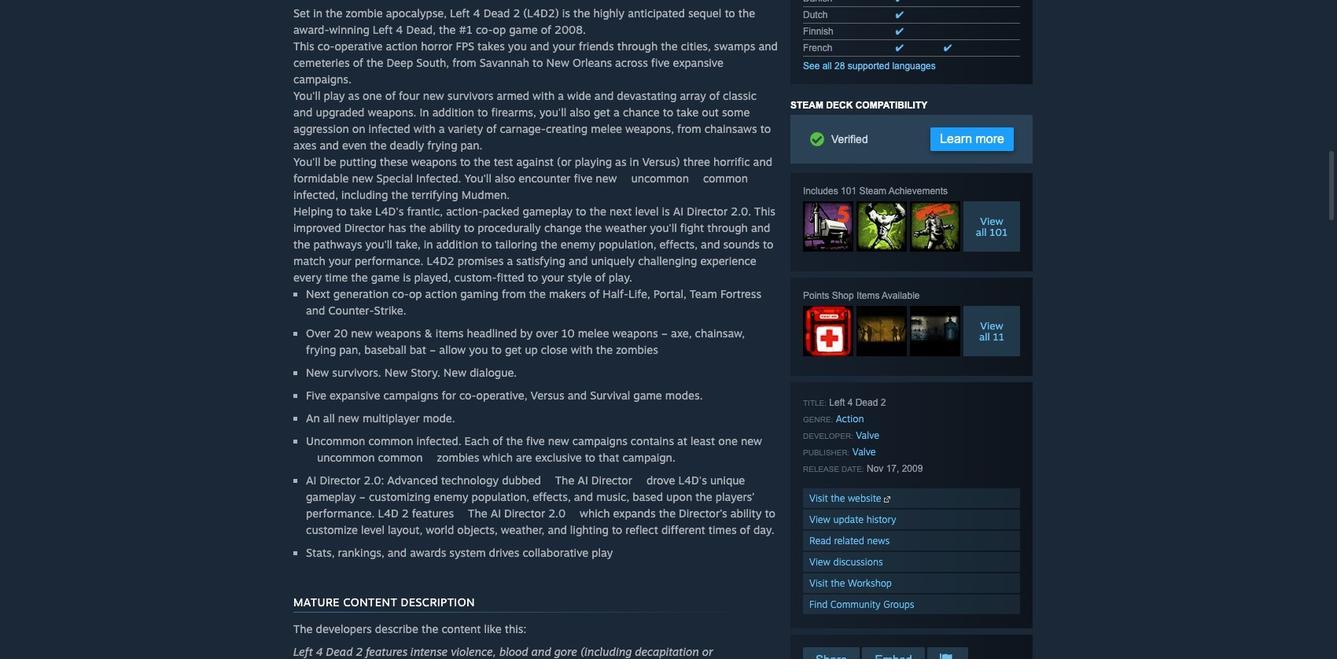 Task type: vqa. For each thing, say whether or not it's contained in the screenshot.
1st the "rockstar" from the bottom
no



Task type: describe. For each thing, give the bounding box(es) containing it.
see all 28 supported languages link
[[803, 61, 936, 72]]

violence,
[[451, 645, 496, 659]]

visit the website link
[[803, 489, 1021, 508]]

and up be
[[320, 139, 339, 152]]

to right helping
[[336, 205, 347, 218]]

frying inside over 20 new weapons & items headlined by over 10 melee weapons – axe, chainsaw, frying pan, baseball bat – allow you to get up close with the zombies
[[306, 343, 336, 357]]

1 vertical spatial expansive
[[330, 389, 380, 402]]

horror
[[421, 40, 453, 53]]

0 vertical spatial through
[[617, 40, 658, 53]]

and right versus
[[568, 389, 587, 402]]

rankings,
[[338, 546, 385, 560]]

cemetery image
[[910, 306, 961, 344]]

the up update
[[831, 493, 845, 504]]

28
[[835, 61, 845, 72]]

and down "layout,"
[[388, 546, 407, 560]]

the down infected
[[370, 139, 387, 152]]

new down allow
[[444, 366, 467, 379]]

versus
[[531, 389, 565, 402]]

view for view discussions
[[810, 556, 831, 568]]

4 inside the title: left 4 dead 2 genre: action developer: valve publisher: valve release date: nov 17, 2009
[[848, 397, 853, 408]]

2 horizontal spatial is
[[662, 205, 670, 218]]

1 vertical spatial from
[[677, 122, 702, 136]]

1 vertical spatial valve
[[853, 446, 876, 458]]

one inside 'set in the zombie apocalypse, left 4 dead 2 (l4d2) is the highly anticipated sequel to the award-winning left 4 dead, the #1 co-op game of 2008. this co-operative action horror fps takes you and your friends through the cities, swamps and cemeteries of the deep south, from savannah to new orleans across five expansive campaigns. you'll play as one of four new survivors armed with a wide and devastating array of classic and upgraded weapons. in addition to firearms, you'll also get a chance to take out some aggression on infected with a variety of carnage-creating melee weapons, from chainsaws to axes and even the deadly frying pan. you'll be putting these weapons to the test against (or playing as in versus) three horrific and formidable new special infected. you'll also encounter five new uncommon common infected, including the terrifying mudmen. helping to take l4d's frantic, action-packed gameplay to the next level is ai director 2.0. this improved director has the ability to procedurally change the weather you'll fight through and the pathways you'll take, in addition to tailoring the enemy population, effects, and sounds to match your performance. l4d2 promises a satisfying and uniquely challenging experience every time the game is played, custom-fitted to your style of play.'
[[363, 89, 382, 103]]

challenging
[[638, 254, 697, 268]]

101 inside view all 101
[[990, 226, 1008, 238]]

10
[[562, 327, 575, 340]]

the down pan.
[[474, 155, 491, 169]]

performance. inside ai director 2.0: advanced technology dubbed the ai director drove l4d's unique gameplay – customizing enemy population, effects, and music, based upon the players' performance. l4d 2 features the ai director 2.0 which expands the director's ability to customize level layout, world objects, weather, and lighting to reflect different times of day.
[[306, 507, 375, 520]]

helping
[[293, 205, 333, 218]]

the up swamps at top
[[739, 7, 756, 20]]

0 vertical spatial the
[[544, 474, 575, 487]]

0 horizontal spatial in
[[313, 7, 323, 20]]

0 horizontal spatial with
[[414, 122, 436, 136]]

view update history
[[810, 514, 897, 526]]

dead inside left 4 dead 2 features intense violence, blood and gore (including decapitation or
[[326, 645, 353, 659]]

2 vertical spatial your
[[541, 271, 565, 284]]

to down action- at left top
[[464, 221, 475, 235]]

0 vertical spatial from
[[453, 56, 477, 69]]

the inside over 20 new weapons & items headlined by over 10 melee weapons – axe, chainsaw, frying pan, baseball bat – allow you to get up close with the zombies
[[596, 343, 613, 357]]

verified
[[832, 133, 868, 146]]

are
[[516, 451, 532, 464]]

half-
[[603, 287, 629, 301]]

new up unique
[[741, 435, 762, 448]]

0 vertical spatial steam
[[791, 100, 824, 111]]

infected.
[[416, 172, 461, 185]]

get inside 'set in the zombie apocalypse, left 4 dead 2 (l4d2) is the highly anticipated sequel to the award-winning left 4 dead, the #1 co-op game of 2008. this co-operative action horror fps takes you and your friends through the cities, swamps and cemeteries of the deep south, from savannah to new orleans across five expansive campaigns. you'll play as one of four new survivors armed with a wide and devastating array of classic and upgraded weapons. in addition to firearms, you'll also get a chance to take out some aggression on infected with a variety of carnage-creating melee weapons, from chainsaws to axes and even the deadly frying pan. you'll be putting these weapons to the test against (or playing as in versus) three horrific and formidable new special infected. you'll also encounter five new uncommon common infected, including the terrifying mudmen. helping to take l4d's frantic, action-packed gameplay to the next level is ai director 2.0. this improved director has the ability to procedurally change the weather you'll fight through and the pathways you'll take, in addition to tailoring the enemy population, effects, and sounds to match your performance. l4d2 promises a satisfying and uniquely challenging experience every time the game is played, custom-fitted to your style of play.'
[[594, 106, 611, 119]]

expands
[[613, 507, 656, 520]]

cemeteries
[[293, 56, 350, 69]]

and inside left 4 dead 2 features intense violence, blood and gore (including decapitation or
[[532, 645, 551, 659]]

1 horizontal spatial you'll
[[540, 106, 567, 119]]

new up 'including'
[[352, 172, 373, 185]]

– inside ai director 2.0: advanced technology dubbed the ai director drove l4d's unique gameplay – customizing enemy population, effects, and music, based upon the players' performance. l4d 2 features the ai director 2.0 which expands the director's ability to customize level layout, world objects, weather, and lighting to reflect different times of day.
[[359, 490, 366, 504]]

0 vertical spatial as
[[348, 89, 360, 103]]

an all new multiplayer mode.
[[306, 412, 455, 425]]

the quarter image
[[857, 306, 907, 344]]

to right chainsaws
[[761, 122, 771, 136]]

see
[[803, 61, 820, 72]]

all for new
[[323, 412, 335, 425]]

pan.
[[461, 139, 483, 152]]

fitted
[[497, 271, 525, 284]]

and up 2.0
[[574, 490, 593, 504]]

co- right for
[[459, 389, 477, 402]]

the up match
[[293, 238, 310, 251]]

gameplay inside 'set in the zombie apocalypse, left 4 dead 2 (l4d2) is the highly anticipated sequel to the award-winning left 4 dead, the #1 co-op game of 2008. this co-operative action horror fps takes you and your friends through the cities, swamps and cemeteries of the deep south, from savannah to new orleans across five expansive campaigns. you'll play as one of four new survivors armed with a wide and devastating array of classic and upgraded weapons. in addition to firearms, you'll also get a chance to take out some aggression on infected with a variety of carnage-creating melee weapons, from chainsaws to axes and even the deadly frying pan. you'll be putting these weapons to the test against (or playing as in versus) three horrific and formidable new special infected. you'll also encounter five new uncommon common infected, including the terrifying mudmen. helping to take l4d's frantic, action-packed gameplay to the next level is ai director 2.0. this improved director has the ability to procedurally change the weather you'll fight through and the pathways you'll take, in addition to tailoring the enemy population, effects, and sounds to match your performance. l4d2 promises a satisfying and uniquely challenging experience every time the game is played, custom-fitted to your style of play.'
[[523, 205, 573, 218]]

director up the pathways
[[344, 221, 385, 235]]

of down (l4d2)
[[541, 23, 552, 36]]

makers
[[549, 287, 586, 301]]

0 horizontal spatial campaigns
[[384, 389, 439, 402]]

music,
[[597, 490, 630, 504]]

award-
[[293, 23, 329, 36]]

to down survivors
[[478, 106, 488, 119]]

fps
[[456, 40, 475, 53]]

population, inside ai director 2.0: advanced technology dubbed the ai director drove l4d's unique gameplay – customizing enemy population, effects, and music, based upon the players' performance. l4d 2 features the ai director 2.0 which expands the director's ability to customize level layout, world objects, weather, and lighting to reflect different times of day.
[[472, 490, 530, 504]]

packed
[[483, 205, 520, 218]]

septic tank image
[[857, 201, 907, 252]]

0 vertical spatial you'll
[[293, 89, 321, 103]]

new down playing
[[596, 172, 617, 185]]

objects,
[[457, 523, 498, 537]]

the down "upon"
[[659, 507, 676, 520]]

of up out
[[710, 89, 720, 103]]

and right horrific
[[753, 155, 773, 169]]

read related news
[[810, 535, 890, 547]]

the inside next generation co-op action gaming from the makers of half-life, portal, team fortress and counter-strike.
[[529, 287, 546, 301]]

left up #1
[[450, 7, 470, 20]]

to right sounds in the right top of the page
[[763, 238, 774, 251]]

discussions
[[834, 556, 883, 568]]

and up experience
[[701, 238, 720, 251]]

drove
[[647, 474, 675, 487]]

0 vertical spatial with
[[533, 89, 555, 103]]

and right wide
[[595, 89, 614, 103]]

new up 'in'
[[423, 89, 444, 103]]

out
[[702, 106, 719, 119]]

a left chance
[[614, 106, 620, 119]]

1 horizontal spatial as
[[615, 155, 627, 169]]

over 20 new weapons & items headlined by over 10 melee weapons – axe, chainsaw, frying pan, baseball bat – allow you to get up close with the zombies
[[306, 327, 745, 357]]

to up day.
[[765, 507, 776, 520]]

ability inside ai director 2.0: advanced technology dubbed the ai director drove l4d's unique gameplay – customizing enemy population, effects, and music, based upon the players' performance. l4d 2 features the ai director 2.0 which expands the director's ability to customize level layout, world objects, weather, and lighting to reflect different times of day.
[[731, 507, 762, 520]]

chainsaws
[[705, 122, 758, 136]]

enemy inside 'set in the zombie apocalypse, left 4 dead 2 (l4d2) is the highly anticipated sequel to the award-winning left 4 dead, the #1 co-op game of 2008. this co-operative action horror fps takes you and your friends through the cities, swamps and cemeteries of the deep south, from savannah to new orleans across five expansive campaigns. you'll play as one of four new survivors armed with a wide and devastating array of classic and upgraded weapons. in addition to firearms, you'll also get a chance to take out some aggression on infected with a variety of carnage-creating melee weapons, from chainsaws to axes and even the deadly frying pan. you'll be putting these weapons to the test against (or playing as in versus) three horrific and formidable new special infected. you'll also encounter five new uncommon common infected, including the terrifying mudmen. helping to take l4d's frantic, action-packed gameplay to the next level is ai director 2.0. this improved director has the ability to procedurally change the weather you'll fight through and the pathways you'll take, in addition to tailoring the enemy population, effects, and sounds to match your performance. l4d2 promises a satisfying and uniquely challenging experience every time the game is played, custom-fitted to your style of play.'
[[561, 238, 596, 251]]

view discussions link
[[803, 552, 1021, 572]]

effects, inside ai director 2.0: advanced technology dubbed the ai director drove l4d's unique gameplay – customizing enemy population, effects, and music, based upon the players' performance. l4d 2 features the ai director 2.0 which expands the director's ability to customize level layout, world objects, weather, and lighting to reflect different times of day.
[[533, 490, 571, 504]]

a left variety
[[439, 122, 445, 136]]

0 horizontal spatial you'll
[[365, 238, 393, 251]]

of up weapons.
[[385, 89, 396, 103]]

and down (l4d2)
[[530, 40, 550, 53]]

the down 'special'
[[391, 188, 408, 202]]

1 vertical spatial in
[[630, 155, 639, 169]]

1 horizontal spatial this
[[755, 205, 776, 218]]

to right savannah
[[533, 56, 543, 69]]

ai down exclusive
[[578, 474, 588, 487]]

the left cities,
[[661, 40, 678, 53]]

carnage-
[[500, 122, 546, 136]]

director's
[[679, 507, 728, 520]]

the right change
[[585, 221, 602, 235]]

technology
[[441, 474, 499, 487]]

strike.
[[374, 304, 406, 317]]

campaigns.
[[293, 73, 352, 86]]

of down operative
[[353, 56, 363, 69]]

0 vertical spatial also
[[570, 106, 591, 119]]

0 vertical spatial addition
[[433, 106, 474, 119]]

five expansive campaigns for co-operative, versus and survival game modes.
[[306, 389, 703, 402]]

weapons,
[[626, 122, 674, 136]]

to inside over 20 new weapons & items headlined by over 10 melee weapons – axe, chainsaw, frying pan, baseball bat – allow you to get up close with the zombies
[[491, 343, 502, 357]]

which inside uncommon common infected. each of the five new campaigns contains at least one new uncommon common zombies which are exclusive to that campaign.
[[483, 451, 513, 464]]

features inside left 4 dead 2 features intense violence, blood and gore (including decapitation or
[[366, 645, 408, 659]]

survivors.
[[332, 366, 381, 379]]

steam deck compatibility
[[791, 100, 928, 111]]

the left #1
[[439, 23, 456, 36]]

to down pan.
[[460, 155, 471, 169]]

1 horizontal spatial in
[[424, 238, 433, 251]]

based
[[633, 490, 663, 504]]

✔ for french
[[896, 42, 904, 54]]

1 vertical spatial you'll
[[650, 221, 677, 235]]

ai inside 'set in the zombie apocalypse, left 4 dead 2 (l4d2) is the highly anticipated sequel to the award-winning left 4 dead, the #1 co-op game of 2008. this co-operative action horror fps takes you and your friends through the cities, swamps and cemeteries of the deep south, from savannah to new orleans across five expansive campaigns. you'll play as one of four new survivors armed with a wide and devastating array of classic and upgraded weapons. in addition to firearms, you'll also get a chance to take out some aggression on infected with a variety of carnage-creating melee weapons, from chainsaws to axes and even the deadly frying pan. you'll be putting these weapons to the test against (or playing as in versus) three horrific and formidable new special infected. you'll also encounter five new uncommon common infected, including the terrifying mudmen. helping to take l4d's frantic, action-packed gameplay to the next level is ai director 2.0. this improved director has the ability to procedurally change the weather you'll fight through and the pathways you'll take, in addition to tailoring the enemy population, effects, and sounds to match your performance. l4d2 promises a satisfying and uniquely challenging experience every time the game is played, custom-fitted to your style of play.'
[[673, 205, 684, 218]]

zombies inside over 20 new weapons & items headlined by over 10 melee weapons – axe, chainsaw, frying pan, baseball bat – allow you to get up close with the zombies
[[616, 343, 659, 357]]

director up weather,
[[504, 507, 545, 520]]

the up generation
[[351, 271, 368, 284]]

action inside next generation co-op action gaming from the makers of half-life, portal, team fortress and counter-strike.
[[425, 287, 457, 301]]

next generation co-op action gaming from the makers of half-life, portal, team fortress and counter-strike.
[[306, 287, 762, 317]]

2.0
[[549, 507, 577, 520]]

of right variety
[[486, 122, 497, 136]]

ai down 'uncommon'
[[306, 474, 317, 487]]

portal,
[[654, 287, 687, 301]]

and up style
[[569, 254, 588, 268]]

left inside the title: left 4 dead 2 genre: action developer: valve publisher: valve release date: nov 17, 2009
[[830, 397, 845, 408]]

(including
[[581, 645, 632, 659]]

experience
[[701, 254, 757, 268]]

to down the "satisfying"
[[528, 271, 538, 284]]

times
[[709, 523, 737, 537]]

gameplay inside ai director 2.0: advanced technology dubbed the ai director drove l4d's unique gameplay – customizing enemy population, effects, and music, based upon the players' performance. l4d 2 features the ai director 2.0 which expands the director's ability to customize level layout, world objects, weather, and lighting to reflect different times of day.
[[306, 490, 356, 504]]

0 horizontal spatial also
[[495, 172, 516, 185]]

left inside left 4 dead 2 features intense violence, blood and gore (including decapitation or
[[293, 645, 313, 659]]

weapons up the baseball
[[376, 327, 421, 340]]

nov
[[867, 463, 884, 474]]

deck
[[826, 100, 853, 111]]

mature content description
[[293, 596, 475, 609]]

1 vertical spatial five
[[574, 172, 593, 185]]

customize
[[306, 523, 358, 537]]

to up promises
[[482, 238, 492, 251]]

to right the sequel
[[725, 7, 736, 20]]

1 vertical spatial the
[[457, 507, 488, 520]]

team
[[690, 287, 718, 301]]

ability inside 'set in the zombie apocalypse, left 4 dead 2 (l4d2) is the highly anticipated sequel to the award-winning left 4 dead, the #1 co-op game of 2008. this co-operative action horror fps takes you and your friends through the cities, swamps and cemeteries of the deep south, from savannah to new orleans across five expansive campaigns. you'll play as one of four new survivors armed with a wide and devastating array of classic and upgraded weapons. in addition to firearms, you'll also get a chance to take out some aggression on infected with a variety of carnage-creating melee weapons, from chainsaws to axes and even the deadly frying pan. you'll be putting these weapons to the test against (or playing as in versus) three horrific and formidable new special infected. you'll also encounter five new uncommon common infected, including the terrifying mudmen. helping to take l4d's frantic, action-packed gameplay to the next level is ai director 2.0. this improved director has the ability to procedurally change the weather you'll fight through and the pathways you'll take, in addition to tailoring the enemy population, effects, and sounds to match your performance. l4d2 promises a satisfying and uniquely challenging experience every time the game is played, custom-fitted to your style of play.'
[[430, 221, 461, 235]]

0 vertical spatial your
[[553, 40, 576, 53]]

get inside over 20 new weapons & items headlined by over 10 melee weapons – axe, chainsaw, frying pan, baseball bat – allow you to get up close with the zombies
[[505, 343, 522, 357]]

takes
[[478, 40, 505, 53]]

french
[[803, 42, 833, 54]]

new down the baseball
[[385, 366, 408, 379]]

op inside next generation co-op action gaming from the makers of half-life, portal, team fortress and counter-strike.
[[409, 287, 422, 301]]

left down zombie
[[373, 23, 393, 36]]

with inside over 20 new weapons & items headlined by over 10 melee weapons – axe, chainsaw, frying pan, baseball bat – allow you to get up close with the zombies
[[571, 343, 593, 357]]

2 horizontal spatial –
[[661, 327, 668, 340]]

release
[[803, 465, 840, 474]]

advanced
[[387, 474, 438, 487]]

co- up takes
[[476, 23, 493, 36]]

firearms,
[[491, 106, 536, 119]]

community
[[831, 599, 881, 611]]

five inside uncommon common infected. each of the five new campaigns contains at least one new uncommon common zombies which are exclusive to that campaign.
[[526, 435, 545, 448]]

visit the workshop link
[[803, 574, 1021, 593]]

the up 'intense'
[[422, 623, 439, 636]]

ai up objects,
[[491, 507, 501, 520]]

groups
[[884, 599, 915, 611]]

content
[[343, 596, 397, 609]]

dead inside 'set in the zombie apocalypse, left 4 dead 2 (l4d2) is the highly anticipated sequel to the award-winning left 4 dead, the #1 co-op game of 2008. this co-operative action horror fps takes you and your friends through the cities, swamps and cemeteries of the deep south, from savannah to new orleans across five expansive campaigns. you'll play as one of four new survivors armed with a wide and devastating array of classic and upgraded weapons. in addition to firearms, you'll also get a chance to take out some aggression on infected with a variety of carnage-creating melee weapons, from chainsaws to axes and even the deadly frying pan. you'll be putting these weapons to the test against (or playing as in versus) three horrific and formidable new special infected. you'll also encounter five new uncommon common infected, including the terrifying mudmen. helping to take l4d's frantic, action-packed gameplay to the next level is ai director 2.0. this improved director has the ability to procedurally change the weather you'll fight through and the pathways you'll take, in addition to tailoring the enemy population, effects, and sounds to match your performance. l4d2 promises a satisfying and uniquely challenging experience every time the game is played, custom-fitted to your style of play.'
[[484, 7, 510, 20]]

2 vertical spatial you'll
[[465, 172, 492, 185]]

all for 101
[[976, 226, 987, 238]]

level inside ai director 2.0: advanced technology dubbed the ai director drove l4d's unique gameplay – customizing enemy population, effects, and music, based upon the players' performance. l4d 2 features the ai director 2.0 which expands the director's ability to customize level layout, world objects, weather, and lighting to reflect different times of day.
[[361, 523, 385, 537]]

visit the workshop
[[810, 578, 892, 589]]

performance. inside 'set in the zombie apocalypse, left 4 dead 2 (l4d2) is the highly anticipated sequel to the award-winning left 4 dead, the #1 co-op game of 2008. this co-operative action horror fps takes you and your friends through the cities, swamps and cemeteries of the deep south, from savannah to new orleans across five expansive campaigns. you'll play as one of four new survivors armed with a wide and devastating array of classic and upgraded weapons. in addition to firearms, you'll also get a chance to take out some aggression on infected with a variety of carnage-creating melee weapons, from chainsaws to axes and even the deadly frying pan. you'll be putting these weapons to the test against (or playing as in versus) three horrific and formidable new special infected. you'll also encounter five new uncommon common infected, including the terrifying mudmen. helping to take l4d's frantic, action-packed gameplay to the next level is ai director 2.0. this improved director has the ability to procedurally change the weather you'll fight through and the pathways you'll take, in addition to tailoring the enemy population, effects, and sounds to match your performance. l4d2 promises a satisfying and uniquely challenging experience every time the game is played, custom-fitted to your style of play.'
[[355, 254, 424, 268]]

armed
[[497, 89, 530, 103]]

1 vertical spatial steam
[[860, 186, 887, 197]]

1 vertical spatial you'll
[[293, 155, 321, 169]]

even
[[342, 139, 367, 152]]

to down expands
[[612, 523, 623, 537]]

l4d2
[[427, 254, 455, 268]]

view update history link
[[803, 510, 1021, 530]]

0 horizontal spatial take
[[350, 205, 372, 218]]

4 left 'dead,'
[[396, 23, 403, 36]]

the up "winning"
[[326, 7, 343, 20]]

2 horizontal spatial five
[[651, 56, 670, 69]]

all for 11
[[980, 330, 990, 343]]

director down 'uncommon'
[[320, 474, 361, 487]]

points
[[803, 290, 830, 301]]

highly
[[594, 7, 625, 20]]

and right swamps at top
[[759, 40, 778, 53]]

finnish
[[803, 26, 834, 37]]

against
[[517, 155, 554, 169]]

2 vertical spatial game
[[634, 389, 662, 402]]

of inside next generation co-op action gaming from the makers of half-life, portal, team fortress and counter-strike.
[[589, 287, 600, 301]]

playing
[[575, 155, 612, 169]]

weapons.
[[368, 106, 417, 119]]

1 vertical spatial your
[[329, 254, 352, 268]]

one inside uncommon common infected. each of the five new campaigns contains at least one new uncommon common zombies which are exclusive to that campaign.
[[719, 435, 738, 448]]

in
[[420, 106, 429, 119]]

allow
[[439, 343, 466, 357]]

axe,
[[671, 327, 692, 340]]

common inside 'set in the zombie apocalypse, left 4 dead 2 (l4d2) is the highly anticipated sequel to the award-winning left 4 dead, the #1 co-op game of 2008. this co-operative action horror fps takes you and your friends through the cities, swamps and cemeteries of the deep south, from savannah to new orleans across five expansive campaigns. you'll play as one of four new survivors armed with a wide and devastating array of classic and upgraded weapons. in addition to firearms, you'll also get a chance to take out some aggression on infected with a variety of carnage-creating melee weapons, from chainsaws to axes and even the deadly frying pan. you'll be putting these weapons to the test against (or playing as in versus) three horrific and formidable new special infected. you'll also encounter five new uncommon common infected, including the terrifying mudmen. helping to take l4d's frantic, action-packed gameplay to the next level is ai director 2.0. this improved director has the ability to procedurally change the weather you'll fight through and the pathways you'll take, in addition to tailoring the enemy population, effects, and sounds to match your performance. l4d2 promises a satisfying and uniquely challenging experience every time the game is played, custom-fitted to your style of play.'
[[703, 172, 748, 185]]

bat
[[410, 343, 426, 357]]

dialogue.
[[470, 366, 517, 379]]

of left play.
[[595, 271, 606, 284]]

frying inside 'set in the zombie apocalypse, left 4 dead 2 (l4d2) is the highly anticipated sequel to the award-winning left 4 dead, the #1 co-op game of 2008. this co-operative action horror fps takes you and your friends through the cities, swamps and cemeteries of the deep south, from savannah to new orleans across five expansive campaigns. you'll play as one of four new survivors armed with a wide and devastating array of classic and upgraded weapons. in addition to firearms, you'll also get a chance to take out some aggression on infected with a variety of carnage-creating melee weapons, from chainsaws to axes and even the deadly frying pan. you'll be putting these weapons to the test against (or playing as in versus) three horrific and formidable new special infected. you'll also encounter five new uncommon common infected, including the terrifying mudmen. helping to take l4d's frantic, action-packed gameplay to the next level is ai director 2.0. this improved director has the ability to procedurally change the weather you'll fight through and the pathways you'll take, in addition to tailoring the enemy population, effects, and sounds to match your performance. l4d2 promises a satisfying and uniquely challenging experience every time the game is played, custom-fitted to your style of play.'
[[427, 139, 458, 152]]

0 vertical spatial game
[[509, 23, 538, 36]]

includes 101 steam achievements
[[803, 186, 948, 197]]

0 vertical spatial 101
[[841, 186, 857, 197]]



Task type: locate. For each thing, give the bounding box(es) containing it.
1 vertical spatial campaigns
[[573, 435, 628, 448]]

visit the website
[[810, 493, 885, 504]]

the up director's
[[696, 490, 713, 504]]

1 horizontal spatial play
[[592, 546, 613, 560]]

view up the read
[[810, 514, 831, 526]]

more
[[976, 132, 1005, 146]]

l4d's up "upon"
[[679, 474, 707, 487]]

2 horizontal spatial with
[[571, 343, 593, 357]]

1 horizontal spatial level
[[635, 205, 659, 218]]

including
[[342, 188, 388, 202]]

modes.
[[666, 389, 703, 402]]

0 horizontal spatial ability
[[430, 221, 461, 235]]

0 horizontal spatial level
[[361, 523, 385, 537]]

to up change
[[576, 205, 587, 218]]

a up fitted
[[507, 254, 513, 268]]

you'll left fight
[[650, 221, 677, 235]]

2 inside ai director 2.0: advanced technology dubbed the ai director drove l4d's unique gameplay – customizing enemy population, effects, and music, based upon the players' performance. l4d 2 features the ai director 2.0 which expands the director's ability to customize level layout, world objects, weather, and lighting to reflect different times of day.
[[402, 507, 409, 520]]

infected,
[[293, 188, 338, 202]]

1 horizontal spatial game
[[509, 23, 538, 36]]

and up 'aggression'
[[293, 106, 313, 119]]

five right across
[[651, 56, 670, 69]]

play down lighting
[[592, 546, 613, 560]]

match
[[293, 254, 326, 268]]

five up the are
[[526, 435, 545, 448]]

and down 2.0
[[548, 523, 567, 537]]

co- up the cemeteries
[[318, 40, 335, 53]]

2 horizontal spatial game
[[634, 389, 662, 402]]

0 vertical spatial action
[[386, 40, 418, 53]]

2 left (l4d2)
[[513, 7, 520, 20]]

1 horizontal spatial population,
[[599, 238, 657, 251]]

weapons
[[411, 155, 457, 169], [376, 327, 421, 340], [613, 327, 658, 340]]

0 vertical spatial is
[[562, 7, 570, 20]]

this down award- on the left
[[293, 40, 315, 53]]

gameplay up change
[[523, 205, 573, 218]]

set in the zombie apocalypse, left 4 dead 2 (l4d2) is the highly anticipated sequel to the award-winning left 4 dead, the #1 co-op game of 2008. this co-operative action horror fps takes you and your friends through the cities, swamps and cemeteries of the deep south, from savannah to new orleans across five expansive campaigns. you'll play as one of four new survivors armed with a wide and devastating array of classic and upgraded weapons. in addition to firearms, you'll also get a chance to take out some aggression on infected with a variety of carnage-creating melee weapons, from chainsaws to axes and even the deadly frying pan. you'll be putting these weapons to the test against (or playing as in versus) three horrific and formidable new special infected. you'll also encounter five new uncommon common infected, including the terrifying mudmen. helping to take l4d's frantic, action-packed gameplay to the next level is ai director 2.0. this improved director has the ability to procedurally change the weather you'll fight through and the pathways you'll take, in addition to tailoring the enemy population, effects, and sounds to match your performance. l4d2 promises a satisfying and uniquely challenging experience every time the game is played, custom-fitted to your style of play.
[[293, 7, 778, 284]]

addition up variety
[[433, 106, 474, 119]]

versus)
[[642, 155, 680, 169]]

view for view all 101
[[981, 215, 1004, 227]]

you'll down axes
[[293, 155, 321, 169]]

compatibility
[[856, 100, 928, 111]]

some
[[722, 106, 750, 119]]

1 horizontal spatial enemy
[[561, 238, 596, 251]]

one right least
[[719, 435, 738, 448]]

creating
[[546, 122, 588, 136]]

1 vertical spatial which
[[580, 507, 610, 520]]

dead down developers
[[326, 645, 353, 659]]

blood
[[500, 645, 528, 659]]

time
[[325, 271, 348, 284]]

1 horizontal spatial five
[[574, 172, 593, 185]]

one up weapons.
[[363, 89, 382, 103]]

view for view all 11
[[981, 319, 1004, 332]]

you'll
[[540, 106, 567, 119], [650, 221, 677, 235], [365, 238, 393, 251]]

l4d's inside ai director 2.0: advanced technology dubbed the ai director drove l4d's unique gameplay – customizing enemy population, effects, and music, based upon the players' performance. l4d 2 features the ai director 2.0 which expands the director's ability to customize level layout, world objects, weather, and lighting to reflect different times of day.
[[679, 474, 707, 487]]

the up the 2008.
[[574, 7, 590, 20]]

you down headlined
[[469, 343, 488, 357]]

1 horizontal spatial you
[[508, 40, 527, 53]]

2.0:
[[364, 474, 384, 487]]

satisfying
[[516, 254, 566, 268]]

1 vertical spatial common
[[369, 435, 413, 448]]

1 horizontal spatial campaigns
[[573, 435, 628, 448]]

campaigns down new survivors. new story. new dialogue.
[[384, 389, 439, 402]]

and inside next generation co-op action gaming from the makers of half-life, portal, team fortress and counter-strike.
[[306, 304, 325, 317]]

1 vertical spatial melee
[[578, 327, 609, 340]]

melee right 10 on the left of page
[[578, 327, 609, 340]]

0 horizontal spatial five
[[526, 435, 545, 448]]

0 horizontal spatial game
[[371, 271, 400, 284]]

2 inside 'set in the zombie apocalypse, left 4 dead 2 (l4d2) is the highly anticipated sequel to the award-winning left 4 dead, the #1 co-op game of 2008. this co-operative action horror fps takes you and your friends through the cities, swamps and cemeteries of the deep south, from savannah to new orleans across five expansive campaigns. you'll play as one of four new survivors armed with a wide and devastating array of classic and upgraded weapons. in addition to firearms, you'll also get a chance to take out some aggression on infected with a variety of carnage-creating melee weapons, from chainsaws to axes and even the deadly frying pan. you'll be putting these weapons to the test against (or playing as in versus) three horrific and formidable new special infected. you'll also encounter five new uncommon common infected, including the terrifying mudmen. helping to take l4d's frantic, action-packed gameplay to the next level is ai director 2.0. this improved director has the ability to procedurally change the weather you'll fight through and the pathways you'll take, in addition to tailoring the enemy population, effects, and sounds to match your performance. l4d2 promises a satisfying and uniquely challenging experience every time the game is played, custom-fitted to your style of play.'
[[513, 7, 520, 20]]

2 visit from the top
[[810, 578, 828, 589]]

action inside 'set in the zombie apocalypse, left 4 dead 2 (l4d2) is the highly anticipated sequel to the award-winning left 4 dead, the #1 co-op game of 2008. this co-operative action horror fps takes you and your friends through the cities, swamps and cemeteries of the deep south, from savannah to new orleans across five expansive campaigns. you'll play as one of four new survivors armed with a wide and devastating array of classic and upgraded weapons. in addition to firearms, you'll also get a chance to take out some aggression on infected with a variety of carnage-creating melee weapons, from chainsaws to axes and even the deadly frying pan. you'll be putting these weapons to the test against (or playing as in versus) three horrific and formidable new special infected. you'll also encounter five new uncommon common infected, including the terrifying mudmen. helping to take l4d's frantic, action-packed gameplay to the next level is ai director 2.0. this improved director has the ability to procedurally change the weather you'll fight through and the pathways you'll take, in addition to tailoring the enemy population, effects, and sounds to match your performance. l4d2 promises a satisfying and uniquely challenging experience every time the game is played, custom-fitted to your style of play.'
[[386, 40, 418, 53]]

from
[[453, 56, 477, 69], [677, 122, 702, 136], [502, 287, 526, 301]]

ability
[[430, 221, 461, 235], [731, 507, 762, 520]]

0 horizontal spatial play
[[324, 89, 345, 103]]

you inside 'set in the zombie apocalypse, left 4 dead 2 (l4d2) is the highly anticipated sequel to the award-winning left 4 dead, the #1 co-op game of 2008. this co-operative action horror fps takes you and your friends through the cities, swamps and cemeteries of the deep south, from savannah to new orleans across five expansive campaigns. you'll play as one of four new survivors armed with a wide and devastating array of classic and upgraded weapons. in addition to firearms, you'll also get a chance to take out some aggression on infected with a variety of carnage-creating melee weapons, from chainsaws to axes and even the deadly frying pan. you'll be putting these weapons to the test against (or playing as in versus) three horrific and formidable new special infected. you'll also encounter five new uncommon common infected, including the terrifying mudmen. helping to take l4d's frantic, action-packed gameplay to the next level is ai director 2.0. this improved director has the ability to procedurally change the weather you'll fight through and the pathways you'll take, in addition to tailoring the enemy population, effects, and sounds to match your performance. l4d2 promises a satisfying and uniquely challenging experience every time the game is played, custom-fitted to your style of play.'
[[508, 40, 527, 53]]

population, down dubbed
[[472, 490, 530, 504]]

0 vertical spatial common
[[703, 172, 748, 185]]

drives
[[489, 546, 520, 560]]

0 vertical spatial valve
[[856, 430, 880, 441]]

mudmen.
[[462, 188, 510, 202]]

from inside next generation co-op action gaming from the makers of half-life, portal, team fortress and counter-strike.
[[502, 287, 526, 301]]

0 vertical spatial population,
[[599, 238, 657, 251]]

chainsaw,
[[695, 327, 745, 340]]

all right head honcho image
[[976, 226, 987, 238]]

mode.
[[423, 412, 455, 425]]

of left half- on the left top
[[589, 287, 600, 301]]

and left gore on the left
[[532, 645, 551, 659]]

the left next on the left top of the page
[[590, 205, 607, 218]]

to up weapons,
[[663, 106, 674, 119]]

0 horizontal spatial gameplay
[[306, 490, 356, 504]]

1 horizontal spatial common
[[703, 172, 748, 185]]

of right the 'each'
[[493, 435, 503, 448]]

the down view discussions
[[831, 578, 845, 589]]

counter-
[[328, 304, 374, 317]]

l4d's up has
[[375, 205, 404, 218]]

ai up fight
[[673, 205, 684, 218]]

you up savannah
[[508, 40, 527, 53]]

be
[[324, 155, 337, 169]]

0 vertical spatial enemy
[[561, 238, 596, 251]]

1 vertical spatial features
[[366, 645, 408, 659]]

you'll up mudmen.
[[465, 172, 492, 185]]

2.0.
[[731, 205, 752, 218]]

dead up takes
[[484, 7, 510, 20]]

for
[[442, 389, 456, 402]]

play
[[324, 89, 345, 103], [592, 546, 613, 560]]

life,
[[629, 287, 651, 301]]

1 horizontal spatial action
[[425, 287, 457, 301]]

4 down developers
[[316, 645, 323, 659]]

1 vertical spatial op
[[409, 287, 422, 301]]

description
[[401, 596, 475, 609]]

1 horizontal spatial is
[[562, 7, 570, 20]]

contains
[[631, 435, 674, 448]]

0 vertical spatial this
[[293, 40, 315, 53]]

view all 11
[[980, 319, 1005, 343]]

0 vertical spatial expansive
[[673, 56, 724, 69]]

0 horizontal spatial this
[[293, 40, 315, 53]]

which up lighting
[[580, 507, 610, 520]]

valve down 'action' "link" at right bottom
[[856, 430, 880, 441]]

1 vertical spatial gameplay
[[306, 490, 356, 504]]

five down playing
[[574, 172, 593, 185]]

to inside uncommon common infected. each of the five new campaigns contains at least one new uncommon common zombies which are exclusive to that campaign.
[[585, 451, 596, 464]]

1 vertical spatial one
[[719, 435, 738, 448]]

1 vertical spatial also
[[495, 172, 516, 185]]

all inside the view all 11
[[980, 330, 990, 343]]

generation
[[333, 287, 389, 301]]

2 down developers
[[356, 645, 363, 659]]

1 vertical spatial ability
[[731, 507, 762, 520]]

get left up
[[505, 343, 522, 357]]

1 horizontal spatial take
[[677, 106, 699, 119]]

game down (l4d2)
[[509, 23, 538, 36]]

1 horizontal spatial –
[[430, 343, 436, 357]]

melee up playing
[[591, 122, 622, 136]]

1 horizontal spatial also
[[570, 106, 591, 119]]

through down 2.0.
[[708, 221, 748, 235]]

of inside uncommon common infected. each of the five new campaigns contains at least one new uncommon common zombies which are exclusive to that campaign.
[[493, 435, 503, 448]]

weather
[[605, 221, 647, 235]]

wide
[[567, 89, 592, 103]]

new inside 'set in the zombie apocalypse, left 4 dead 2 (l4d2) is the highly anticipated sequel to the award-winning left 4 dead, the #1 co-op game of 2008. this co-operative action horror fps takes you and your friends through the cities, swamps and cemeteries of the deep south, from savannah to new orleans across five expansive campaigns. you'll play as one of four new survivors armed with a wide and devastating array of classic and upgraded weapons. in addition to firearms, you'll also get a chance to take out some aggression on infected with a variety of carnage-creating melee weapons, from chainsaws to axes and even the deadly frying pan. you'll be putting these weapons to the test against (or playing as in versus) three horrific and formidable new special infected. you'll also encounter five new uncommon common infected, including the terrifying mudmen. helping to take l4d's frantic, action-packed gameplay to the next level is ai director 2.0. this improved director has the ability to procedurally change the weather you'll fight through and the pathways you'll take, in addition to tailoring the enemy population, effects, and sounds to match your performance. l4d2 promises a satisfying and uniquely challenging experience every time the game is played, custom-fitted to your style of play.'
[[547, 56, 570, 69]]

the down operative
[[367, 56, 383, 69]]

the down exclusive
[[544, 474, 575, 487]]

visit for visit the workshop
[[810, 578, 828, 589]]

features up world
[[412, 507, 454, 520]]

1 horizontal spatial through
[[708, 221, 748, 235]]

winning
[[329, 23, 370, 36]]

melee inside over 20 new weapons & items headlined by over 10 melee weapons – axe, chainsaw, frying pan, baseball bat – allow you to get up close with the zombies
[[578, 327, 609, 340]]

valve link up nov
[[853, 446, 876, 458]]

mature
[[293, 596, 340, 609]]

awards
[[410, 546, 446, 560]]

4 up fps
[[473, 7, 481, 20]]

1 horizontal spatial features
[[412, 507, 454, 520]]

next
[[610, 205, 632, 218]]

expansive down survivors.
[[330, 389, 380, 402]]

campaigns up that
[[573, 435, 628, 448]]

view for view update history
[[810, 514, 831, 526]]

level right next on the left top of the page
[[635, 205, 659, 218]]

campaigns inside uncommon common infected. each of the five new campaigns contains at least one new uncommon common zombies which are exclusive to that campaign.
[[573, 435, 628, 448]]

op inside 'set in the zombie apocalypse, left 4 dead 2 (l4d2) is the highly anticipated sequel to the award-winning left 4 dead, the #1 co-op game of 2008. this co-operative action horror fps takes you and your friends through the cities, swamps and cemeteries of the deep south, from savannah to new orleans across five expansive campaigns. you'll play as one of four new survivors armed with a wide and devastating array of classic and upgraded weapons. in addition to firearms, you'll also get a chance to take out some aggression on infected with a variety of carnage-creating melee weapons, from chainsaws to axes and even the deadly frying pan. you'll be putting these weapons to the test against (or playing as in versus) three horrific and formidable new special infected. you'll also encounter five new uncommon common infected, including the terrifying mudmen. helping to take l4d's frantic, action-packed gameplay to the next level is ai director 2.0. this improved director has the ability to procedurally change the weather you'll fight through and the pathways you'll take, in addition to tailoring the enemy population, effects, and sounds to match your performance. l4d2 promises a satisfying and uniquely challenging experience every time the game is played, custom-fitted to your style of play.'
[[493, 23, 506, 36]]

new up exclusive
[[548, 435, 570, 448]]

✔
[[896, 9, 904, 20], [896, 26, 904, 37], [896, 42, 904, 54], [944, 42, 952, 54]]

2 horizontal spatial you'll
[[650, 221, 677, 235]]

new up the five
[[306, 366, 329, 379]]

valve link for publisher:
[[853, 446, 876, 458]]

of inside ai director 2.0: advanced technology dubbed the ai director drove l4d's unique gameplay – customizing enemy population, effects, and music, based upon the players' performance. l4d 2 features the ai director 2.0 which expands the director's ability to customize level layout, world objects, weather, and lighting to reflect different times of day.
[[740, 523, 751, 537]]

set
[[293, 7, 310, 20]]

2 vertical spatial dead
[[326, 645, 353, 659]]

1 vertical spatial take
[[350, 205, 372, 218]]

dead inside the title: left 4 dead 2 genre: action developer: valve publisher: valve release date: nov 17, 2009
[[856, 397, 878, 408]]

view inside the view all 11
[[981, 319, 1004, 332]]

your
[[553, 40, 576, 53], [329, 254, 352, 268], [541, 271, 565, 284]]

0 horizontal spatial op
[[409, 287, 422, 301]]

the up the "satisfying"
[[541, 238, 558, 251]]

performance. down take, at left
[[355, 254, 424, 268]]

that
[[599, 451, 620, 464]]

common inside uncommon common infected. each of the five new campaigns contains at least one new uncommon common zombies which are exclusive to that campaign.
[[369, 435, 413, 448]]

title: left 4 dead 2 genre: action developer: valve publisher: valve release date: nov 17, 2009
[[803, 397, 923, 474]]

has
[[389, 221, 406, 235]]

get left chance
[[594, 106, 611, 119]]

1 vertical spatial addition
[[436, 238, 478, 251]]

upon
[[667, 490, 693, 504]]

1 vertical spatial performance.
[[306, 507, 375, 520]]

port of scavenge image
[[803, 201, 854, 252]]

1 vertical spatial as
[[615, 155, 627, 169]]

1 horizontal spatial l4d's
[[679, 474, 707, 487]]

the up objects,
[[457, 507, 488, 520]]

l4d's inside 'set in the zombie apocalypse, left 4 dead 2 (l4d2) is the highly anticipated sequel to the award-winning left 4 dead, the #1 co-op game of 2008. this co-operative action horror fps takes you and your friends through the cities, swamps and cemeteries of the deep south, from savannah to new orleans across five expansive campaigns. you'll play as one of four new survivors armed with a wide and devastating array of classic and upgraded weapons. in addition to firearms, you'll also get a chance to take out some aggression on infected with a variety of carnage-creating melee weapons, from chainsaws to axes and even the deadly frying pan. you'll be putting these weapons to the test against (or playing as in versus) three horrific and formidable new special infected. you'll also encounter five new uncommon common infected, including the terrifying mudmen. helping to take l4d's frantic, action-packed gameplay to the next level is ai director 2.0. this improved director has the ability to procedurally change the weather you'll fight through and the pathways you'll take, in addition to tailoring the enemy population, effects, and sounds to match your performance. l4d2 promises a satisfying and uniquely challenging experience every time the game is played, custom-fitted to your style of play.'
[[375, 205, 404, 218]]

new up uncommon
[[338, 412, 359, 425]]

see all 28 supported languages
[[803, 61, 936, 72]]

0 vertical spatial which
[[483, 451, 513, 464]]

new inside over 20 new weapons & items headlined by over 10 melee weapons – axe, chainsaw, frying pan, baseball bat – allow you to get up close with the zombies
[[351, 327, 373, 340]]

all inside view all 101
[[976, 226, 987, 238]]

4 up action
[[848, 397, 853, 408]]

world
[[426, 523, 454, 537]]

least
[[691, 435, 715, 448]]

at
[[678, 435, 688, 448]]

1 vertical spatial this
[[755, 205, 776, 218]]

0 horizontal spatial the
[[457, 507, 488, 520]]

2009
[[902, 463, 923, 474]]

deep
[[387, 56, 413, 69]]

1 vertical spatial action
[[425, 287, 457, 301]]

1 horizontal spatial with
[[533, 89, 555, 103]]

test
[[494, 155, 513, 169]]

1 vertical spatial game
[[371, 271, 400, 284]]

expansive
[[673, 56, 724, 69], [330, 389, 380, 402]]

the inside uncommon common infected. each of the five new campaigns contains at least one new uncommon common zombies which are exclusive to that campaign.
[[506, 435, 523, 448]]

1 horizontal spatial one
[[719, 435, 738, 448]]

find community groups link
[[803, 595, 1021, 615]]

you'll up creating
[[540, 106, 567, 119]]

1 visit from the top
[[810, 493, 828, 504]]

all for 28
[[823, 61, 832, 72]]

visit for visit the website
[[810, 493, 828, 504]]

in
[[313, 7, 323, 20], [630, 155, 639, 169], [424, 238, 433, 251]]

effects, inside 'set in the zombie apocalypse, left 4 dead 2 (l4d2) is the highly anticipated sequel to the award-winning left 4 dead, the #1 co-op game of 2008. this co-operative action horror fps takes you and your friends through the cities, swamps and cemeteries of the deep south, from savannah to new orleans across five expansive campaigns. you'll play as one of four new survivors armed with a wide and devastating array of classic and upgraded weapons. in addition to firearms, you'll also get a chance to take out some aggression on infected with a variety of carnage-creating melee weapons, from chainsaws to axes and even the deadly frying pan. you'll be putting these weapons to the test against (or playing as in versus) three horrific and formidable new special infected. you'll also encounter five new uncommon common infected, including the terrifying mudmen. helping to take l4d's frantic, action-packed gameplay to the next level is ai director 2.0. this improved director has the ability to procedurally change the weather you'll fight through and the pathways you'll take, in addition to tailoring the enemy population, effects, and sounds to match your performance. l4d2 promises a satisfying and uniquely challenging experience every time the game is played, custom-fitted to your style of play.'
[[660, 238, 698, 251]]

you'll down has
[[365, 238, 393, 251]]

2 inside the title: left 4 dead 2 genre: action developer: valve publisher: valve release date: nov 17, 2009
[[881, 397, 886, 408]]

2 vertical spatial is
[[403, 271, 411, 284]]

enemy down change
[[561, 238, 596, 251]]

co- inside next generation co-op action gaming from the makers of half-life, portal, team fortress and counter-strike.
[[392, 287, 409, 301]]

new
[[423, 89, 444, 103], [352, 172, 373, 185], [596, 172, 617, 185], [351, 327, 373, 340], [338, 412, 359, 425], [548, 435, 570, 448], [741, 435, 762, 448]]

director up fight
[[687, 205, 728, 218]]

custom-
[[454, 271, 497, 284]]

expansive inside 'set in the zombie apocalypse, left 4 dead 2 (l4d2) is the highly anticipated sequel to the award-winning left 4 dead, the #1 co-op game of 2008. this co-operative action horror fps takes you and your friends through the cities, swamps and cemeteries of the deep south, from savannah to new orleans across five expansive campaigns. you'll play as one of four new survivors armed with a wide and devastating array of classic and upgraded weapons. in addition to firearms, you'll also get a chance to take out some aggression on infected with a variety of carnage-creating melee weapons, from chainsaws to axes and even the deadly frying pan. you'll be putting these weapons to the test against (or playing as in versus) three horrific and formidable new special infected. you'll also encounter five new uncommon common infected, including the terrifying mudmen. helping to take l4d's frantic, action-packed gameplay to the next level is ai director 2.0. this improved director has the ability to procedurally change the weather you'll fight through and the pathways you'll take, in addition to tailoring the enemy population, effects, and sounds to match your performance. l4d2 promises a satisfying and uniquely challenging experience every time the game is played, custom-fitted to your style of play.'
[[673, 56, 724, 69]]

1 horizontal spatial steam
[[860, 186, 887, 197]]

enemy down technology
[[434, 490, 469, 504]]

0 vertical spatial visit
[[810, 493, 828, 504]]

dubbed
[[502, 474, 541, 487]]

2 horizontal spatial dead
[[856, 397, 878, 408]]

weapons inside 'set in the zombie apocalypse, left 4 dead 2 (l4d2) is the highly anticipated sequel to the award-winning left 4 dead, the #1 co-op game of 2008. this co-operative action horror fps takes you and your friends through the cities, swamps and cemeteries of the deep south, from savannah to new orleans across five expansive campaigns. you'll play as one of four new survivors armed with a wide and devastating array of classic and upgraded weapons. in addition to firearms, you'll also get a chance to take out some aggression on infected with a variety of carnage-creating melee weapons, from chainsaws to axes and even the deadly frying pan. you'll be putting these weapons to the test against (or playing as in versus) three horrific and formidable new special infected. you'll also encounter five new uncommon common infected, including the terrifying mudmen. helping to take l4d's frantic, action-packed gameplay to the next level is ai director 2.0. this improved director has the ability to procedurally change the weather you'll fight through and the pathways you'll take, in addition to tailoring the enemy population, effects, and sounds to match your performance. l4d2 promises a satisfying and uniquely challenging experience every time the game is played, custom-fitted to your style of play.'
[[411, 155, 457, 169]]

0 vertical spatial melee
[[591, 122, 622, 136]]

uncommon common infected. each of the five new campaigns contains at least one new uncommon common zombies which are exclusive to that campaign.
[[306, 435, 762, 464]]

:health: image
[[803, 306, 854, 356]]

stats,
[[306, 546, 335, 560]]

also down wide
[[570, 106, 591, 119]]

1 horizontal spatial 101
[[990, 226, 1008, 238]]

0 vertical spatial valve link
[[856, 430, 880, 441]]

the down frantic, on the left
[[410, 221, 426, 235]]

valve link for developer:
[[856, 430, 880, 441]]

1 horizontal spatial gameplay
[[523, 205, 573, 218]]

apocalypse,
[[386, 7, 447, 20]]

collaborative
[[523, 546, 589, 560]]

✔ for dutch
[[896, 9, 904, 20]]

0 vertical spatial get
[[594, 106, 611, 119]]

(or
[[557, 155, 572, 169]]

get
[[594, 106, 611, 119], [505, 343, 522, 357]]

20
[[334, 327, 348, 340]]

unique
[[710, 474, 745, 487]]

take down 'including'
[[350, 205, 372, 218]]

survivors
[[448, 89, 494, 103]]

available
[[882, 290, 920, 301]]

items
[[436, 327, 464, 340]]

view inside view all 101
[[981, 215, 1004, 227]]

enemy inside ai director 2.0: advanced technology dubbed the ai director drove l4d's unique gameplay – customizing enemy population, effects, and music, based upon the players' performance. l4d 2 features the ai director 2.0 which expands the director's ability to customize level layout, world objects, weather, and lighting to reflect different times of day.
[[434, 490, 469, 504]]

play inside 'set in the zombie apocalypse, left 4 dead 2 (l4d2) is the highly anticipated sequel to the award-winning left 4 dead, the #1 co-op game of 2008. this co-operative action horror fps takes you and your friends through the cities, swamps and cemeteries of the deep south, from savannah to new orleans across five expansive campaigns. you'll play as one of four new survivors armed with a wide and devastating array of classic and upgraded weapons. in addition to firearms, you'll also get a chance to take out some aggression on infected with a variety of carnage-creating melee weapons, from chainsaws to axes and even the deadly frying pan. you'll be putting these weapons to the test against (or playing as in versus) three horrific and formidable new special infected. you'll also encounter five new uncommon common infected, including the terrifying mudmen. helping to take l4d's frantic, action-packed gameplay to the next level is ai director 2.0. this improved director has the ability to procedurally change the weather you'll fight through and the pathways you'll take, in addition to tailoring the enemy population, effects, and sounds to match your performance. l4d2 promises a satisfying and uniquely challenging experience every time the game is played, custom-fitted to your style of play.'
[[324, 89, 345, 103]]

0 horizontal spatial common
[[369, 435, 413, 448]]

1 vertical spatial play
[[592, 546, 613, 560]]

horrific
[[714, 155, 750, 169]]

weapons down life,
[[613, 327, 658, 340]]

features inside ai director 2.0: advanced technology dubbed the ai director drove l4d's unique gameplay – customizing enemy population, effects, and music, based upon the players' performance. l4d 2 features the ai director 2.0 which expands the director's ability to customize level layout, world objects, weather, and lighting to reflect different times of day.
[[412, 507, 454, 520]]

1 horizontal spatial from
[[502, 287, 526, 301]]

2 inside left 4 dead 2 features intense violence, blood and gore (including decapitation or
[[356, 645, 363, 659]]

0 horizontal spatial get
[[505, 343, 522, 357]]

zombies inside uncommon common infected. each of the five new campaigns contains at least one new uncommon common zombies which are exclusive to that campaign.
[[437, 451, 480, 464]]

you inside over 20 new weapons & items headlined by over 10 melee weapons – axe, chainsaw, frying pan, baseball bat – allow you to get up close with the zombies
[[469, 343, 488, 357]]

1 vertical spatial is
[[662, 205, 670, 218]]

4 inside left 4 dead 2 features intense violence, blood and gore (including decapitation or
[[316, 645, 323, 659]]

view down the read
[[810, 556, 831, 568]]

terrifying
[[411, 188, 458, 202]]

special
[[377, 172, 413, 185]]

1 horizontal spatial dead
[[484, 7, 510, 20]]

a left wide
[[558, 89, 564, 103]]

1 vertical spatial frying
[[306, 343, 336, 357]]

visit down release
[[810, 493, 828, 504]]

2 vertical spatial in
[[424, 238, 433, 251]]

0 vertical spatial campaigns
[[384, 389, 439, 402]]

layout,
[[388, 523, 423, 537]]

steam
[[791, 100, 824, 111], [860, 186, 887, 197]]

melee inside 'set in the zombie apocalypse, left 4 dead 2 (l4d2) is the highly anticipated sequel to the award-winning left 4 dead, the #1 co-op game of 2008. this co-operative action horror fps takes you and your friends through the cities, swamps and cemeteries of the deep south, from savannah to new orleans across five expansive campaigns. you'll play as one of four new survivors armed with a wide and devastating array of classic and upgraded weapons. in addition to firearms, you'll also get a chance to take out some aggression on infected with a variety of carnage-creating melee weapons, from chainsaws to axes and even the deadly frying pan. you'll be putting these weapons to the test against (or playing as in versus) three horrific and formidable new special infected. you'll also encounter five new uncommon common infected, including the terrifying mudmen. helping to take l4d's frantic, action-packed gameplay to the next level is ai director 2.0. this improved director has the ability to procedurally change the weather you'll fight through and the pathways you'll take, in addition to tailoring the enemy population, effects, and sounds to match your performance. l4d2 promises a satisfying and uniquely challenging experience every time the game is played, custom-fitted to your style of play.'
[[591, 122, 622, 136]]

2
[[513, 7, 520, 20], [881, 397, 886, 408], [402, 507, 409, 520], [356, 645, 363, 659]]

head honcho image
[[910, 201, 961, 252]]

you
[[508, 40, 527, 53], [469, 343, 488, 357]]

0 vertical spatial in
[[313, 7, 323, 20]]

procedurally
[[478, 221, 541, 235]]

population, inside 'set in the zombie apocalypse, left 4 dead 2 (l4d2) is the highly anticipated sequel to the award-winning left 4 dead, the #1 co-op game of 2008. this co-operative action horror fps takes you and your friends through the cities, swamps and cemeteries of the deep south, from savannah to new orleans across five expansive campaigns. you'll play as one of four new survivors armed with a wide and devastating array of classic and upgraded weapons. in addition to firearms, you'll also get a chance to take out some aggression on infected with a variety of carnage-creating melee weapons, from chainsaws to axes and even the deadly frying pan. you'll be putting these weapons to the test against (or playing as in versus) three horrific and formidable new special infected. you'll also encounter five new uncommon common infected, including the terrifying mudmen. helping to take l4d's frantic, action-packed gameplay to the next level is ai director 2.0. this improved director has the ability to procedurally change the weather you'll fight through and the pathways you'll take, in addition to tailoring the enemy population, effects, and sounds to match your performance. l4d2 promises a satisfying and uniquely challenging experience every time the game is played, custom-fitted to your style of play.'
[[599, 238, 657, 251]]

level inside 'set in the zombie apocalypse, left 4 dead 2 (l4d2) is the highly anticipated sequel to the award-winning left 4 dead, the #1 co-op game of 2008. this co-operative action horror fps takes you and your friends through the cities, swamps and cemeteries of the deep south, from savannah to new orleans across five expansive campaigns. you'll play as one of four new survivors armed with a wide and devastating array of classic and upgraded weapons. in addition to firearms, you'll also get a chance to take out some aggression on infected with a variety of carnage-creating melee weapons, from chainsaws to axes and even the deadly frying pan. you'll be putting these weapons to the test against (or playing as in versus) three horrific and formidable new special infected. you'll also encounter five new uncommon common infected, including the terrifying mudmen. helping to take l4d's frantic, action-packed gameplay to the next level is ai director 2.0. this improved director has the ability to procedurally change the weather you'll fight through and the pathways you'll take, in addition to tailoring the enemy population, effects, and sounds to match your performance. l4d2 promises a satisfying and uniquely challenging experience every time the game is played, custom-fitted to your style of play.'
[[635, 205, 659, 218]]

is left played,
[[403, 271, 411, 284]]

and up sounds in the right top of the page
[[751, 221, 771, 235]]

the
[[293, 623, 313, 636]]

story.
[[411, 366, 440, 379]]

0 horizontal spatial frying
[[306, 343, 336, 357]]

lighting
[[570, 523, 609, 537]]

ai
[[673, 205, 684, 218], [306, 474, 317, 487], [578, 474, 588, 487], [491, 507, 501, 520]]

– right bat
[[430, 343, 436, 357]]

addition up l4d2
[[436, 238, 478, 251]]

from down fitted
[[502, 287, 526, 301]]

✔ for finnish
[[896, 26, 904, 37]]

the left the 'makers' on the top of the page
[[529, 287, 546, 301]]

which inside ai director 2.0: advanced technology dubbed the ai director drove l4d's unique gameplay – customizing enemy population, effects, and music, based upon the players' performance. l4d 2 features the ai director 2.0 which expands the director's ability to customize level layout, world objects, weather, and lighting to reflect different times of day.
[[580, 507, 610, 520]]

2 vertical spatial five
[[526, 435, 545, 448]]

all left 11
[[980, 330, 990, 343]]

1 vertical spatial through
[[708, 221, 748, 235]]

0 horizontal spatial enemy
[[434, 490, 469, 504]]

1 vertical spatial visit
[[810, 578, 828, 589]]

0 vertical spatial features
[[412, 507, 454, 520]]

1 vertical spatial effects,
[[533, 490, 571, 504]]

left up action
[[830, 397, 845, 408]]

like
[[484, 623, 502, 636]]

1 horizontal spatial op
[[493, 23, 506, 36]]



